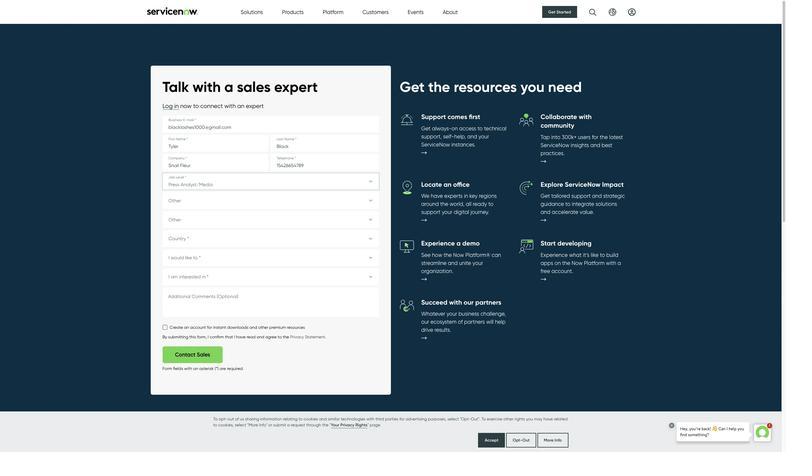 Task type: describe. For each thing, give the bounding box(es) containing it.
solutions button
[[241, 8, 263, 16]]

statement
[[305, 335, 325, 340]]

an left the asterisk
[[193, 366, 198, 371]]

support,
[[421, 133, 442, 140]]

.
[[325, 335, 326, 340]]

experience a demo
[[421, 240, 480, 248]]

what
[[569, 252, 582, 258]]

customers
[[363, 9, 389, 15]]

started
[[557, 9, 571, 15]]

to inside we have experts in key regions around the world, all ready to support your digital journey.
[[489, 201, 494, 207]]

that
[[225, 335, 233, 340]]

with inside "to opt-out of us sharing information relating to cookies and similar technologies with third parties for advertising purposes, select "opt-out".  to exercise other rights you may have related to cookies, select "more info" or submit a request through the ""
[[367, 417, 375, 421]]

around
[[421, 201, 439, 207]]

to inside get tailored support and strategic guidance to integrate solutions and accelerate value.
[[566, 201, 571, 207]]

required.
[[227, 366, 244, 371]]

more info
[[544, 438, 562, 443]]

to right 'agree'
[[278, 335, 282, 340]]

into
[[551, 134, 561, 140]]

Business E-mail text field
[[163, 116, 379, 133]]

an down 'talk with a sales expert'
[[237, 103, 245, 110]]

with right fields in the left of the page
[[184, 366, 192, 371]]

" inside your privacy rights " page.
[[368, 423, 369, 427]]

parties
[[385, 417, 399, 421]]

with right connect
[[224, 103, 236, 110]]

a up log in now to connect with an expert
[[224, 78, 233, 96]]

for inside tap into 300k+ users for the latest servicenow insights and best practices.
[[592, 134, 599, 140]]

log in link
[[163, 103, 179, 110]]

0 horizontal spatial for
[[207, 325, 212, 330]]

apps
[[541, 260, 554, 266]]

opt-
[[219, 417, 228, 421]]

instances.
[[452, 142, 476, 148]]

premium
[[270, 325, 286, 330]]

collaborate with community
[[541, 113, 592, 130]]

asterisk
[[199, 366, 214, 371]]

with up 'business'
[[449, 299, 462, 307]]

support inside get tailored support and strategic guidance to integrate solutions and accelerate value.
[[572, 193, 591, 199]]

servicenow inside tap into 300k+ users for the latest servicenow insights and best practices.
[[541, 142, 570, 148]]

0 vertical spatial our
[[464, 299, 474, 307]]

get for get the resources you need
[[400, 78, 425, 96]]

submitting
[[168, 335, 188, 340]]

a inside "to opt-out of us sharing information relating to cookies and similar technologies with third parties for advertising purposes, select "opt-out".  to exercise other rights you may have related to cookies, select "more info" or submit a request through the ""
[[287, 423, 290, 427]]

third
[[376, 417, 384, 421]]

explore
[[541, 181, 564, 189]]

out".
[[471, 417, 481, 421]]

platform inside experience what it's like to build apps on the now platform with a free account.
[[584, 260, 605, 266]]

results.
[[435, 327, 451, 333]]

comes
[[448, 113, 467, 121]]

sales
[[197, 352, 210, 358]]

with up connect
[[193, 78, 221, 96]]

ready
[[473, 201, 487, 207]]

through
[[306, 423, 321, 427]]

your privacy rights link
[[331, 422, 368, 429]]

whatever
[[421, 311, 445, 317]]

agree
[[265, 335, 277, 340]]

latest
[[610, 134, 623, 140]]

sharing
[[245, 417, 259, 421]]

experience what it's like to build apps on the now platform with a free account.
[[541, 252, 621, 274]]

the inside tap into 300k+ users for the latest servicenow insights and best practices.
[[600, 134, 608, 140]]

sales
[[237, 78, 271, 96]]

"opt-
[[460, 417, 471, 421]]

to right the now
[[193, 103, 199, 110]]

events
[[408, 9, 424, 15]]

have inside "to opt-out of us sharing information relating to cookies and similar technologies with third parties for advertising purposes, select "opt-out".  to exercise other rights you may have related to cookies, select "more info" or submit a request through the ""
[[544, 417, 553, 421]]

out
[[228, 417, 234, 421]]

0 vertical spatial you
[[521, 78, 545, 96]]

0 horizontal spatial platform
[[323, 9, 344, 15]]

have inside we have experts in key regions around the world, all ready to support your digital journey.
[[431, 193, 443, 199]]

or
[[269, 423, 272, 427]]

drive
[[421, 327, 433, 333]]

fields
[[173, 366, 183, 371]]

world,
[[450, 201, 465, 207]]

your inside see how the now platform® can streamline and unite your organization.
[[473, 260, 483, 266]]

opt-out
[[513, 438, 530, 443]]

relating
[[283, 417, 298, 421]]

tailored
[[552, 193, 570, 199]]

with inside 'collaborate with community'
[[579, 113, 592, 121]]

other inside "to opt-out of us sharing information relating to cookies and similar technologies with third parties for advertising purposes, select "opt-out".  to exercise other rights you may have related to cookies, select "more info" or submit a request through the ""
[[504, 417, 514, 421]]

your privacy rights " page.
[[331, 423, 381, 428]]

experts
[[445, 193, 463, 199]]

get the resources you need
[[400, 78, 582, 96]]

on inside experience what it's like to build apps on the now platform with a free account.
[[555, 260, 561, 266]]

journey.
[[471, 209, 489, 215]]

impact
[[602, 181, 624, 189]]

and up solutions
[[592, 193, 602, 199]]

platform button
[[323, 8, 344, 16]]

Telephone telephone field
[[271, 154, 379, 171]]

self-
[[443, 133, 454, 140]]

see how the now platform® can streamline and unite your organization.
[[421, 252, 501, 274]]

contact sales
[[175, 352, 210, 358]]

instant
[[213, 325, 226, 330]]

servicenow up get tailored support and strategic guidance to integrate solutions and accelerate value.
[[565, 181, 601, 189]]

Company text field
[[163, 154, 268, 171]]

rights
[[356, 423, 368, 428]]

guidance
[[541, 201, 564, 207]]

2 i from the left
[[234, 335, 235, 340]]

Last Name text field
[[271, 135, 379, 152]]

in inside we have experts in key regions around the world, all ready to support your digital journey.
[[464, 193, 468, 199]]

your
[[331, 423, 340, 428]]

value.
[[580, 209, 594, 215]]

contact sales button
[[163, 347, 223, 364]]

an up experts
[[444, 181, 452, 189]]

account
[[190, 325, 206, 330]]

insights
[[571, 142, 589, 148]]

the inside "to opt-out of us sharing information relating to cookies and similar technologies with third parties for advertising purposes, select "opt-out".  to exercise other rights you may have related to cookies, select "more info" or submit a request through the ""
[[322, 423, 329, 427]]

info
[[555, 438, 562, 443]]

developing
[[558, 240, 592, 248]]

confirm
[[210, 335, 224, 340]]

to opt-out of us sharing information relating to cookies and similar technologies with third parties for advertising purposes, select "opt-out".  to exercise other rights you may have related to cookies, select "more info" or submit a request through the "
[[213, 417, 568, 427]]

solutions
[[241, 9, 263, 15]]

1 vertical spatial select
[[235, 423, 246, 427]]

community
[[541, 122, 575, 130]]

First Name text field
[[163, 135, 268, 152]]

now
[[180, 103, 192, 110]]

0 horizontal spatial in
[[174, 103, 179, 110]]

submit
[[273, 423, 286, 427]]

account.
[[552, 268, 574, 274]]

technologies
[[341, 417, 366, 421]]

with inside experience what it's like to build apps on the now platform with a free account.
[[606, 260, 617, 266]]

how
[[432, 252, 443, 258]]

get tailored support and strategic guidance to integrate solutions and accelerate value.
[[541, 193, 625, 215]]



Task type: vqa. For each thing, say whether or not it's contained in the screenshot.


Task type: locate. For each thing, give the bounding box(es) containing it.
1 vertical spatial on
[[555, 260, 561, 266]]

and inside 'get always-on access to technical support, self-help, and your servicenow instances.'
[[468, 133, 477, 140]]

get for get tailored support and strategic guidance to integrate solutions and accelerate value.
[[541, 193, 550, 199]]

we
[[421, 193, 430, 199]]

and left best
[[591, 142, 601, 148]]

0 vertical spatial other
[[258, 325, 268, 330]]

None text field
[[163, 288, 379, 317]]

1 horizontal spatial now
[[572, 260, 583, 266]]

integrate
[[572, 201, 595, 207]]

solutions
[[596, 201, 617, 207]]

0 horizontal spatial our
[[421, 319, 429, 325]]

to inside 'get always-on access to technical support, self-help, and your servicenow instances.'
[[478, 125, 483, 132]]

0 vertical spatial have
[[431, 193, 443, 199]]

technical
[[484, 125, 507, 132]]

servicenow down the support,
[[421, 142, 450, 148]]

get started
[[549, 9, 571, 15]]

now inside experience what it's like to build apps on the now platform with a free account.
[[572, 260, 583, 266]]

have right may
[[544, 417, 553, 421]]

to inside experience what it's like to build apps on the now platform with a free account.
[[600, 252, 605, 258]]

key
[[470, 193, 478, 199]]

partners down 'business'
[[464, 319, 485, 325]]

other left rights
[[504, 417, 514, 421]]

partners inside whatever your business challenge, our ecosystem of partners will help drive results.
[[464, 319, 485, 325]]

talk
[[163, 78, 189, 96]]

" left page.
[[368, 423, 369, 427]]

1 horizontal spatial on
[[555, 260, 561, 266]]

get inside get tailored support and strategic guidance to integrate solutions and accelerate value.
[[541, 193, 550, 199]]

1 horizontal spatial in
[[464, 193, 468, 199]]

" inside "to opt-out of us sharing information relating to cookies and similar technologies with third parties for advertising purposes, select "opt-out".  to exercise other rights you may have related to cookies, select "more info" or submit a request through the ""
[[330, 423, 331, 427]]

and right the read
[[257, 335, 264, 340]]

now
[[453, 252, 464, 258], [572, 260, 583, 266]]

1 horizontal spatial resources
[[454, 78, 517, 96]]

rights
[[515, 417, 525, 421]]

the
[[428, 78, 450, 96], [600, 134, 608, 140], [440, 201, 449, 207], [444, 252, 452, 258], [562, 260, 571, 266], [283, 335, 289, 340], [322, 423, 329, 427]]

now up unite
[[453, 252, 464, 258]]

now inside see how the now platform® can streamline and unite your organization.
[[453, 252, 464, 258]]

2 " from the left
[[368, 423, 369, 427]]

form fields with an asterisk (*) are required.
[[163, 366, 244, 371]]

select down us
[[235, 423, 246, 427]]

products button
[[282, 8, 304, 16]]

and inside see how the now platform® can streamline and unite your organization.
[[448, 260, 458, 266]]

organization.
[[421, 268, 454, 274]]

your down world,
[[442, 209, 453, 215]]

now down 'what'
[[572, 260, 583, 266]]

always-
[[432, 125, 452, 132]]

for right parties
[[400, 417, 405, 421]]

1 horizontal spatial for
[[400, 417, 405, 421]]

2 to from the left
[[482, 417, 486, 421]]

our inside whatever your business challenge, our ecosystem of partners will help drive results.
[[421, 319, 429, 325]]

accept button
[[478, 433, 505, 448]]

2 horizontal spatial for
[[592, 134, 599, 140]]

1 vertical spatial resources
[[287, 325, 305, 330]]

2 vertical spatial have
[[544, 417, 553, 421]]

start developing
[[541, 240, 592, 248]]

your inside 'get always-on access to technical support, self-help, and your servicenow instances.'
[[479, 133, 489, 140]]

about button
[[443, 8, 458, 16]]

1 horizontal spatial platform
[[584, 260, 605, 266]]

by
[[163, 335, 167, 340]]

on inside 'get always-on access to technical support, self-help, and your servicenow instances.'
[[452, 125, 458, 132]]

and left unite
[[448, 260, 458, 266]]

1 horizontal spatial to
[[482, 417, 486, 421]]

privacy
[[290, 335, 304, 340], [341, 423, 355, 428]]

1 i from the left
[[208, 335, 209, 340]]

create an account for instant downloads and other premium resources
[[170, 325, 305, 330]]

get started link
[[543, 6, 577, 18]]

to up accelerate
[[566, 201, 571, 207]]

get for get started
[[549, 9, 556, 15]]

0 horizontal spatial now
[[453, 252, 464, 258]]

1 vertical spatial now
[[572, 260, 583, 266]]

support down around
[[421, 209, 441, 215]]

the inside we have experts in key regions around the world, all ready to support your digital journey.
[[440, 201, 449, 207]]

for inside "to opt-out of us sharing information relating to cookies and similar technologies with third parties for advertising purposes, select "opt-out".  to exercise other rights you may have related to cookies, select "more info" or submit a request through the ""
[[400, 417, 405, 421]]

experience for experience what it's like to build apps on the now platform with a free account.
[[541, 252, 568, 258]]

1 vertical spatial have
[[236, 335, 246, 340]]

free
[[541, 268, 550, 274]]

1 to from the left
[[213, 417, 218, 421]]

0 horizontal spatial i
[[208, 335, 209, 340]]

0 horizontal spatial have
[[236, 335, 246, 340]]

partners up challenge,
[[476, 299, 502, 307]]

your
[[479, 133, 489, 140], [442, 209, 453, 215], [473, 260, 483, 266], [447, 311, 457, 317]]

an right create
[[184, 325, 189, 330]]

on up help,
[[452, 125, 458, 132]]

0 vertical spatial resources
[[454, 78, 517, 96]]

demo
[[463, 240, 480, 248]]

select left "opt- on the bottom of the page
[[448, 417, 459, 421]]

support
[[572, 193, 591, 199], [421, 209, 441, 215]]

similar
[[328, 417, 340, 421]]

by submitting this form, i confirm that i have read and agree to the privacy statement .
[[163, 335, 326, 340]]

with up page.
[[367, 417, 375, 421]]

the inside experience what it's like to build apps on the now platform with a free account.
[[562, 260, 571, 266]]

1 vertical spatial privacy
[[341, 423, 355, 428]]

0 horizontal spatial of
[[235, 417, 239, 421]]

access
[[459, 125, 476, 132]]

create
[[170, 325, 183, 330]]

" down the similar
[[330, 423, 331, 427]]

experience up apps
[[541, 252, 568, 258]]

experience for experience a demo
[[421, 240, 455, 248]]

log
[[163, 103, 173, 110]]

with up users
[[579, 113, 592, 121]]

1 vertical spatial in
[[464, 193, 468, 199]]

i right the that
[[234, 335, 235, 340]]

whatever your business challenge, our ecosystem of partners will help drive results.
[[421, 311, 506, 333]]

get for get always-on access to technical support, self-help, and your servicenow instances.
[[421, 125, 431, 132]]

and inside "to opt-out of us sharing information relating to cookies and similar technologies with third parties for advertising purposes, select "opt-out".  to exercise other rights you may have related to cookies, select "more info" or submit a request through the ""
[[319, 417, 327, 421]]

best
[[602, 142, 613, 148]]

other up 'agree'
[[258, 325, 268, 330]]

and inside tap into 300k+ users for the latest servicenow insights and best practices.
[[591, 142, 601, 148]]

your inside whatever your business challenge, our ecosystem of partners will help drive results.
[[447, 311, 457, 317]]

0 horizontal spatial privacy
[[290, 335, 304, 340]]

0 vertical spatial of
[[458, 319, 463, 325]]

2 vertical spatial for
[[400, 417, 405, 421]]

1 horizontal spatial select
[[448, 417, 459, 421]]

0 vertical spatial platform
[[323, 9, 344, 15]]

help,
[[454, 133, 466, 140]]

of inside "to opt-out of us sharing information relating to cookies and similar technologies with third parties for advertising purposes, select "opt-out".  to exercise other rights you may have related to cookies, select "more info" or submit a request through the ""
[[235, 417, 239, 421]]

with
[[193, 78, 221, 96], [224, 103, 236, 110], [579, 113, 592, 121], [606, 260, 617, 266], [449, 299, 462, 307], [184, 366, 192, 371], [367, 417, 375, 421]]

select
[[448, 417, 459, 421], [235, 423, 246, 427]]

of left us
[[235, 417, 239, 421]]

privacy down "technologies"
[[341, 423, 355, 428]]

1 horizontal spatial expert
[[274, 78, 318, 96]]

1 vertical spatial for
[[207, 325, 212, 330]]

300k+
[[562, 134, 577, 140]]

cookies,
[[218, 423, 234, 427]]

0 vertical spatial now
[[453, 252, 464, 258]]

an
[[237, 103, 245, 110], [444, 181, 452, 189], [184, 325, 189, 330], [193, 366, 198, 371]]

1 vertical spatial support
[[421, 209, 441, 215]]

servicenow down 'into'
[[541, 142, 570, 148]]

privacy left statement
[[290, 335, 304, 340]]

to right access on the top right
[[478, 125, 483, 132]]

have down downloads
[[236, 335, 246, 340]]

you
[[521, 78, 545, 96], [526, 417, 533, 421]]

to right "out"."
[[482, 417, 486, 421]]

support up 'integrate'
[[572, 193, 591, 199]]

customers button
[[363, 8, 389, 16]]

on up "account."
[[555, 260, 561, 266]]

1 vertical spatial partners
[[464, 319, 485, 325]]

streamline
[[421, 260, 447, 266]]

1 vertical spatial of
[[235, 417, 239, 421]]

1 horizontal spatial have
[[431, 193, 443, 199]]

a down the relating
[[287, 423, 290, 427]]

your down technical
[[479, 133, 489, 140]]

our up 'drive'
[[421, 319, 429, 325]]

out
[[523, 438, 530, 443]]

0 horizontal spatial experience
[[421, 240, 455, 248]]

need
[[548, 78, 582, 96]]

0 horizontal spatial support
[[421, 209, 441, 215]]

0 horizontal spatial "
[[330, 423, 331, 427]]

1 horizontal spatial i
[[234, 335, 235, 340]]

2 horizontal spatial have
[[544, 417, 553, 421]]

to left the cookies,
[[213, 423, 217, 427]]

the inside see how the now platform® can streamline and unite your organization.
[[444, 252, 452, 258]]

servicenow image
[[146, 7, 198, 15]]

unite
[[459, 260, 471, 266]]

0 horizontal spatial on
[[452, 125, 458, 132]]

in left key
[[464, 193, 468, 199]]

and left the similar
[[319, 417, 327, 421]]

servicenow inside 'get always-on access to technical support, self-help, and your servicenow instances.'
[[421, 142, 450, 148]]

1 horizontal spatial privacy
[[341, 423, 355, 428]]

1 " from the left
[[330, 423, 331, 427]]

0 horizontal spatial other
[[258, 325, 268, 330]]

a left demo
[[457, 240, 461, 248]]

and down guidance
[[541, 209, 551, 215]]

with down build
[[606, 260, 617, 266]]

1 horizontal spatial experience
[[541, 252, 568, 258]]

platform
[[323, 9, 344, 15], [584, 260, 605, 266]]

help
[[495, 319, 506, 325]]

your inside we have experts in key regions around the world, all ready to support your digital journey.
[[442, 209, 453, 215]]

1 vertical spatial our
[[421, 319, 429, 325]]

1 vertical spatial expert
[[246, 103, 264, 110]]

more
[[544, 438, 554, 443]]

"
[[330, 423, 331, 427], [368, 423, 369, 427]]

and down access on the top right
[[468, 133, 477, 140]]

0 horizontal spatial expert
[[246, 103, 264, 110]]

may
[[534, 417, 543, 421]]

practices.
[[541, 150, 565, 156]]

ecosystem
[[431, 319, 457, 325]]

for left 'instant'
[[207, 325, 212, 330]]

1 vertical spatial experience
[[541, 252, 568, 258]]

your down platform®
[[473, 260, 483, 266]]

0 vertical spatial select
[[448, 417, 459, 421]]

support inside we have experts in key regions around the world, all ready to support your digital journey.
[[421, 209, 441, 215]]

1 vertical spatial platform
[[584, 260, 605, 266]]

like
[[591, 252, 599, 258]]

1 vertical spatial other
[[504, 417, 514, 421]]

a down build
[[618, 260, 621, 266]]

to
[[193, 103, 199, 110], [478, 125, 483, 132], [489, 201, 494, 207], [566, 201, 571, 207], [600, 252, 605, 258], [278, 335, 282, 340], [299, 417, 303, 421], [213, 423, 217, 427]]

1 horizontal spatial "
[[368, 423, 369, 427]]

exercise
[[487, 417, 503, 421]]

for
[[592, 134, 599, 140], [207, 325, 212, 330], [400, 417, 405, 421]]

in right log
[[174, 103, 179, 110]]

get inside 'get always-on access to technical support, self-help, and your servicenow instances.'
[[421, 125, 431, 132]]

accelerate
[[552, 209, 579, 215]]

succeed with our partners
[[421, 299, 502, 307]]

advertising
[[406, 417, 427, 421]]

0 horizontal spatial to
[[213, 417, 218, 421]]

experience up "how"
[[421, 240, 455, 248]]

to right like
[[600, 252, 605, 258]]

of down 'business'
[[458, 319, 463, 325]]

tap into 300k+ users for the latest servicenow insights and best practices.
[[541, 134, 623, 156]]

your up ecosystem
[[447, 311, 457, 317]]

0 vertical spatial for
[[592, 134, 599, 140]]

you inside "to opt-out of us sharing information relating to cookies and similar technologies with third parties for advertising purposes, select "opt-out".  to exercise other rights you may have related to cookies, select "more info" or submit a request through the ""
[[526, 417, 533, 421]]

to up request
[[299, 417, 303, 421]]

get always-on access to technical support, self-help, and your servicenow instances.
[[421, 125, 507, 148]]

experience inside experience what it's like to build apps on the now platform with a free account.
[[541, 252, 568, 258]]

0 vertical spatial partners
[[476, 299, 502, 307]]

0 vertical spatial support
[[572, 193, 591, 199]]

build
[[607, 252, 619, 258]]

0 vertical spatial experience
[[421, 240, 455, 248]]

0 vertical spatial expert
[[274, 78, 318, 96]]

go to servicenow account image
[[628, 8, 636, 16]]

users
[[578, 134, 591, 140]]

are
[[220, 366, 226, 371]]

challenge,
[[481, 311, 506, 317]]

1 horizontal spatial our
[[464, 299, 474, 307]]

0 vertical spatial privacy
[[290, 335, 304, 340]]

our up 'business'
[[464, 299, 474, 307]]

0 horizontal spatial select
[[235, 423, 246, 427]]

our
[[464, 299, 474, 307], [421, 319, 429, 325]]

related
[[554, 417, 568, 421]]

more info button
[[538, 433, 569, 448]]

of inside whatever your business challenge, our ecosystem of partners will help drive results.
[[458, 319, 463, 325]]

downloads
[[227, 325, 249, 330]]

1 horizontal spatial other
[[504, 417, 514, 421]]

office
[[453, 181, 470, 189]]

servicenow
[[421, 142, 450, 148], [541, 142, 570, 148], [565, 181, 601, 189]]

to down regions
[[489, 201, 494, 207]]

i right form,
[[208, 335, 209, 340]]

0 vertical spatial in
[[174, 103, 179, 110]]

business
[[459, 311, 479, 317]]

talk with a sales expert
[[163, 78, 318, 96]]

cookies
[[304, 417, 318, 421]]

0 horizontal spatial resources
[[287, 325, 305, 330]]

to left opt-
[[213, 417, 218, 421]]

0 vertical spatial on
[[452, 125, 458, 132]]

1 vertical spatial you
[[526, 417, 533, 421]]

1 horizontal spatial support
[[572, 193, 591, 199]]

and up the read
[[250, 325, 257, 330]]

have up around
[[431, 193, 443, 199]]

1 horizontal spatial of
[[458, 319, 463, 325]]

for right users
[[592, 134, 599, 140]]

connect
[[200, 103, 223, 110]]

a inside experience what it's like to build apps on the now platform with a free account.
[[618, 260, 621, 266]]

a
[[224, 78, 233, 96], [457, 240, 461, 248], [618, 260, 621, 266], [287, 423, 290, 427]]



